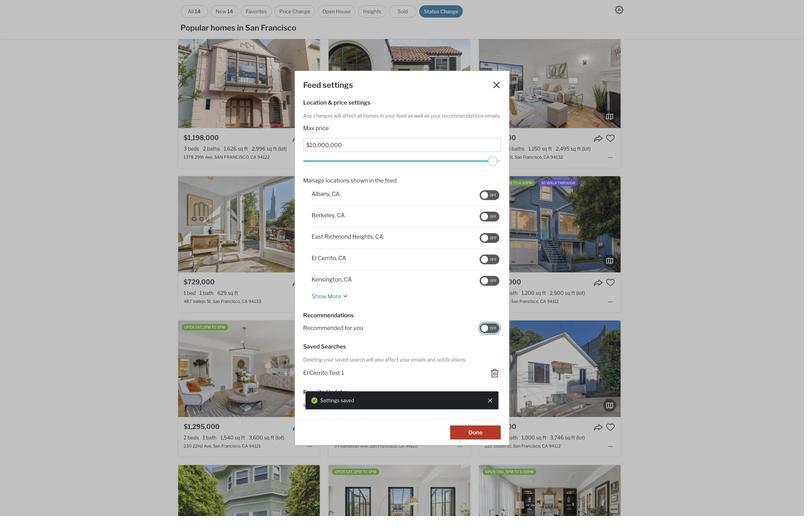 Task type: vqa. For each thing, say whether or not it's contained in the screenshot.
San for 130 Bridgeview Dr, San Francisco, CA 94124
yes



Task type: locate. For each thing, give the bounding box(es) containing it.
1 as from the left
[[408, 113, 413, 119]]

2pm
[[504, 181, 512, 185], [354, 470, 362, 474]]

francisco, for 220 dublin st, san francisco, ca 94112
[[521, 444, 541, 449]]

ft
[[244, 1, 248, 7], [272, 1, 276, 7], [395, 1, 399, 7], [424, 1, 427, 7], [244, 146, 248, 152], [273, 146, 277, 152], [548, 146, 552, 152], [577, 146, 581, 152], [234, 290, 238, 296], [542, 290, 546, 296], [571, 290, 575, 296], [241, 435, 245, 441], [271, 435, 274, 441], [543, 435, 546, 441], [571, 435, 575, 441]]

beds up 'all 14'
[[188, 1, 199, 7]]

0 vertical spatial 4 beds
[[334, 1, 350, 7]]

1 down $1,095,000
[[504, 290, 506, 296]]

1 photo of 650 23rd ave, san francisco, ca 94121 image from the left
[[36, 466, 178, 517]]

san down "favorites"
[[245, 23, 259, 32]]

sq up '94124'
[[417, 1, 423, 7]]

to for 6:30pm
[[514, 470, 519, 474]]

beds for 1,427 sq ft
[[188, 1, 199, 7]]

1 photo of 25 lisbon st, san francisco, ca 94112 image from the left
[[338, 177, 479, 273]]

open sat, 1pm to 3pm
[[184, 326, 225, 330]]

4 up open house
[[334, 1, 337, 7]]

0 horizontal spatial francisco,
[[224, 155, 250, 160]]

0 vertical spatial favorite button image
[[456, 134, 465, 143]]

vallejo
[[193, 299, 206, 305]]

your down saved searches
[[324, 357, 334, 363]]

el left cerrito
[[303, 370, 308, 377]]

4 beds up house
[[334, 1, 350, 7]]

photo of 657 los palmos dr, san francisco, ca 94127 image
[[187, 32, 329, 128], [329, 32, 470, 128], [470, 32, 612, 128]]

3 photo of 657 los palmos dr, san francisco, ca 94127 image from the left
[[470, 32, 612, 128]]

0 horizontal spatial 14
[[195, 8, 201, 14]]

open house
[[323, 8, 351, 14]]

0 horizontal spatial 3d walkthrough
[[335, 181, 369, 185]]

0 vertical spatial price
[[334, 99, 347, 106]]

sq
[[237, 1, 243, 7], [266, 1, 271, 7], [389, 1, 394, 7], [417, 1, 423, 7], [238, 146, 243, 152], [267, 146, 272, 152], [542, 146, 547, 152], [571, 146, 576, 152], [228, 290, 233, 296], [536, 290, 541, 296], [565, 290, 570, 296], [235, 435, 240, 441], [264, 435, 270, 441], [536, 435, 542, 441], [565, 435, 570, 441]]

manage down favorite on the left bottom of the page
[[303, 403, 322, 409]]

notifications.
[[437, 357, 466, 363]]

dr,
[[214, 10, 219, 15], [366, 10, 371, 15], [367, 155, 372, 160]]

sq right 3,600
[[264, 435, 270, 441]]

homes right all at left top
[[363, 113, 379, 119]]

2 photo of 9 powhattan ave, san francisco, ca 94110 image from the left
[[329, 321, 470, 417]]

powhattan
[[338, 444, 359, 449]]

1 favorite button image from the top
[[456, 134, 465, 143]]

sq right 1,200
[[536, 290, 541, 296]]

ft right 2,495
[[577, 146, 581, 152]]

walkthrough down 94132
[[547, 181, 575, 185]]

searches
[[321, 344, 346, 350]]

francisco, for 630 panorama dr, san francisco, ca 94131
[[229, 10, 248, 15]]

photo of 1378 29th ave, san francisco, ca 94122 image
[[36, 32, 178, 128], [178, 32, 320, 128], [320, 32, 461, 128]]

favorite button checkbox for $595,000
[[606, 423, 615, 432]]

0 horizontal spatial change
[[292, 8, 310, 14]]

ft left 2,996
[[244, 146, 248, 152]]

sq right 629
[[228, 290, 233, 296]]

1 2 baths from the top
[[203, 1, 220, 7]]

francisco, for 94110
[[379, 299, 405, 305]]

3d walkthrough
[[335, 181, 369, 185], [541, 181, 575, 185]]

price
[[334, 99, 347, 106], [316, 125, 329, 132]]

1 vertical spatial saved
[[341, 398, 354, 404]]

1 bath for $595,000
[[504, 435, 518, 441]]

change for price change
[[292, 8, 310, 14]]

2 vertical spatial sat,
[[346, 470, 353, 474]]

1 vertical spatial 3 beds
[[184, 146, 199, 152]]

settings
[[320, 398, 340, 404]]

bath for $729,000
[[203, 290, 213, 296]]

1 bath up 'vallejo'
[[200, 290, 213, 296]]

14 down the 1,427
[[227, 8, 233, 14]]

photo of 1520 alabama st, san francisco, ca 94110 image
[[187, 177, 329, 273], [329, 177, 470, 273], [470, 177, 612, 273]]

1 vertical spatial favorite button image
[[456, 423, 465, 432]]

san right powhattan
[[370, 444, 377, 449]]

st, right 'vallejo'
[[207, 299, 212, 305]]

option group
[[181, 5, 463, 18]]

0 vertical spatial 2pm
[[504, 181, 512, 185]]

1,427 sq ft
[[224, 1, 248, 7]]

st, for $595,000
[[507, 444, 512, 449]]

1 horizontal spatial el
[[312, 255, 317, 262]]

photo of 631 ofarrell st #1606, san francisco, ca 94109 image
[[187, 466, 329, 517], [329, 466, 470, 517], [470, 466, 612, 517]]

0 vertical spatial san
[[214, 155, 223, 160]]

lisbon
[[491, 299, 504, 305]]

0 vertical spatial francisco,
[[224, 155, 250, 160]]

sq right 2,282
[[389, 1, 394, 7]]

1 vertical spatial favorite button checkbox
[[606, 423, 615, 432]]

2 up panorama
[[203, 1, 206, 7]]

1 vertical spatial 2 baths
[[203, 146, 220, 152]]

1 vertical spatial 4 beds
[[334, 146, 350, 152]]

1 for 629 sq ft
[[200, 290, 202, 296]]

st, down 1.5 baths
[[509, 155, 514, 160]]

1 vertical spatial settings
[[348, 99, 371, 106]]

1 vertical spatial sat,
[[195, 326, 203, 330]]

panorama
[[193, 10, 213, 15]]

change right status
[[440, 8, 458, 14]]

favorite button image
[[305, 134, 314, 143], [606, 134, 615, 143], [305, 278, 314, 288], [606, 278, 615, 288], [606, 423, 615, 432]]

1 right the test on the left bottom
[[341, 370, 344, 377]]

1 vertical spatial francisco,
[[379, 299, 405, 305]]

san for 130 bridgeview dr, san francisco, ca 94124
[[372, 10, 379, 15]]

bed
[[187, 290, 196, 296]]

0 horizontal spatial sat,
[[195, 326, 203, 330]]

photo of 487 vallejo st, san francisco, ca 94133 image
[[36, 177, 178, 273], [178, 177, 320, 273], [320, 177, 461, 273]]

1 up 'vallejo'
[[200, 290, 202, 296]]

1 vertical spatial 94112
[[549, 444, 561, 449]]

$1,898,000
[[334, 134, 371, 142]]

ft up status
[[424, 1, 427, 7]]

bath up 'vallejo'
[[203, 290, 213, 296]]

albany, ca
[[312, 191, 340, 198]]

feed right the
[[385, 177, 397, 184]]

sq for 2,996
[[267, 146, 272, 152]]

$595,000
[[485, 423, 516, 431]]

san right alabama on the bottom
[[370, 299, 379, 305]]

220 dublin st, san francisco, ca 94112
[[485, 444, 561, 449]]

walkthrough left the
[[341, 181, 369, 185]]

beds up 22nd
[[188, 435, 199, 441]]

$1,295,000
[[184, 423, 220, 431]]

all
[[188, 8, 194, 14]]

1 horizontal spatial walkthrough
[[547, 181, 575, 185]]

1 vertical spatial 94110
[[405, 444, 418, 449]]

sq right 3,746
[[565, 435, 570, 441]]

open left the "thu,"
[[486, 470, 496, 474]]

3,881 sq ft (lot)
[[403, 1, 437, 7]]

2,996 sq ft (lot)
[[252, 146, 287, 152]]

3 4 beds from the top
[[334, 290, 350, 296]]

25 lisbon st, san francisco, ca 94112
[[485, 299, 559, 305]]

2 horizontal spatial sat,
[[496, 181, 504, 185]]

1
[[184, 290, 186, 296], [200, 290, 202, 296], [504, 290, 506, 296], [341, 370, 344, 377], [203, 435, 205, 441], [504, 435, 506, 441]]

3 photo of 230 22nd ave, san francisco, ca 94121 image from the left
[[320, 321, 461, 417]]

st, for $729,000
[[207, 299, 212, 305]]

94112 for $1,095,000
[[547, 299, 559, 305]]

1 vertical spatial homes
[[363, 113, 379, 119]]

1 vertical spatial el
[[303, 370, 308, 377]]

san for st,
[[370, 299, 379, 305]]

favorite button checkbox for $729,000
[[305, 278, 314, 288]]

to for 4pm
[[363, 470, 367, 474]]

1 photo of 9 powhattan ave, san francisco, ca 94110 image from the left
[[187, 321, 329, 417]]

1 horizontal spatial 2 beds
[[485, 435, 500, 441]]

settings up all at left top
[[348, 99, 371, 106]]

sq for 3,746
[[565, 435, 570, 441]]

st, right lisbon
[[505, 299, 510, 305]]

feed left well
[[396, 113, 407, 119]]

sq for 3,881
[[417, 1, 423, 7]]

2 photo of 650 23rd ave, san francisco, ca 94121 image from the left
[[178, 466, 320, 517]]

ft right 3,600
[[271, 435, 274, 441]]

in left the
[[369, 177, 374, 184]]

1 photo of 732 shields st, san francisco, ca 94132 image from the left
[[338, 32, 479, 128]]

deleting your saved search will also affect your emails and notifications.
[[303, 357, 466, 363]]

affect right also
[[385, 357, 399, 363]]

3,600 sq ft (lot)
[[249, 435, 284, 441]]

1,626 sq ft
[[224, 146, 248, 152]]

ft up 94132
[[548, 146, 552, 152]]

3 up the 630
[[184, 1, 187, 7]]

san for 630 panorama dr, san francisco, ca 94131
[[220, 10, 228, 15]]

1 4 from the top
[[334, 1, 337, 7]]

3 photo of 650 23rd ave, san francisco, ca 94121 image from the left
[[320, 466, 461, 517]]

3d up albany, ca
[[335, 181, 340, 185]]

2 horizontal spatial in
[[380, 113, 384, 119]]

option group containing all
[[181, 5, 463, 18]]

photo of 220 dublin st, san francisco, ca 94112 image
[[338, 321, 479, 417], [479, 321, 621, 417], [621, 321, 763, 417]]

2 favorite button image from the top
[[456, 423, 465, 432]]

2 manage from the top
[[303, 403, 322, 409]]

0 horizontal spatial will
[[334, 113, 341, 119]]

san down the 1,427
[[220, 10, 228, 15]]

3 photo of 9 powhattan ave, san francisco, ca 94110 image from the left
[[470, 321, 612, 417]]

94132
[[551, 155, 563, 160]]

0 vertical spatial 3 beds
[[184, 1, 199, 7]]

1 2 beds from the left
[[184, 435, 199, 441]]

favorite button image left done
[[456, 423, 465, 432]]

657
[[334, 155, 342, 160]]

feed
[[303, 80, 321, 90]]

sq right 1,626
[[238, 146, 243, 152]]

0 vertical spatial saved
[[335, 357, 349, 363]]

more
[[328, 293, 341, 300]]

0 horizontal spatial favorite button checkbox
[[456, 134, 465, 143]]

to for 3pm
[[212, 326, 216, 330]]

beds up house
[[339, 1, 350, 7]]

sq for 1,000
[[536, 435, 542, 441]]

ft for 3,881 sq ft (lot)
[[424, 1, 427, 7]]

los
[[343, 155, 350, 160]]

1 bath for $729,000
[[200, 290, 213, 296]]

1 manage from the top
[[303, 177, 324, 184]]

all 14
[[188, 8, 201, 14]]

14 for all 14
[[195, 8, 201, 14]]

favorite button checkbox
[[305, 134, 314, 143], [606, 134, 615, 143], [305, 278, 314, 288], [606, 278, 615, 288], [456, 423, 465, 432]]

open left 1pm
[[184, 326, 195, 330]]

3d right the 4:30pm at the top right of the page
[[541, 181, 546, 185]]

favorites link
[[333, 403, 356, 409]]

price right &
[[334, 99, 347, 106]]

0 vertical spatial settings
[[323, 80, 353, 90]]

2 change from the left
[[440, 8, 458, 14]]

st, for $1,095,000
[[505, 299, 510, 305]]

house
[[336, 8, 351, 14]]

1 bath
[[200, 290, 213, 296], [504, 290, 518, 296], [203, 435, 217, 441], [504, 435, 518, 441]]

1,000
[[522, 435, 535, 441]]

ave, for 29th
[[205, 155, 213, 160]]

ft for 2,495 sq ft (lot)
[[577, 146, 581, 152]]

1 vertical spatial san
[[370, 299, 379, 305]]

affect
[[342, 113, 356, 119], [385, 357, 399, 363]]

show more link
[[312, 290, 350, 301]]

3d
[[335, 181, 340, 185], [541, 181, 546, 185]]

0 horizontal spatial 3d
[[335, 181, 340, 185]]

1,540 sq ft
[[220, 435, 245, 441]]

0 vertical spatial homes
[[211, 23, 235, 32]]

el for el cerrito test 1
[[303, 370, 308, 377]]

14 right all
[[195, 8, 201, 14]]

(lot) up status
[[429, 1, 437, 7]]

1 for 1,000 sq ft
[[504, 435, 506, 441]]

el for el cerrito, ca
[[312, 255, 317, 262]]

st, for $878,000
[[509, 155, 514, 160]]

ft up 'sold'
[[395, 1, 399, 7]]

bath for $595,000
[[507, 435, 518, 441]]

1 horizontal spatial 3d walkthrough
[[541, 181, 575, 185]]

san for 230 22nd ave, san francisco, ca 94121
[[213, 444, 220, 449]]

0 vertical spatial 2 baths
[[203, 1, 220, 7]]

3 for 3,297 sq ft (lot)
[[184, 1, 187, 7]]

as
[[408, 113, 413, 119], [424, 113, 430, 119]]

sq for 3,297
[[266, 1, 271, 7]]

beds
[[188, 1, 199, 7], [339, 1, 350, 7], [188, 146, 199, 152], [339, 146, 350, 152], [339, 290, 350, 296], [188, 435, 199, 441], [489, 435, 500, 441]]

beds up 1520
[[339, 290, 350, 296]]

open for open sat, 1pm to 3pm
[[184, 326, 195, 330]]

heights,
[[352, 234, 374, 240]]

0 horizontal spatial 2 beds
[[184, 435, 199, 441]]

recommended
[[303, 325, 344, 332]]

ft for 1,427 sq ft
[[244, 1, 248, 7]]

3 photo of 220 dublin st, san francisco, ca 94112 image from the left
[[621, 321, 763, 417]]

favorite button checkbox
[[456, 134, 465, 143], [606, 423, 615, 432]]

francisco, for 230 22nd ave, san francisco, ca 94121
[[221, 444, 241, 449]]

1 photo of 487 vallejo st, san francisco, ca 94133 image from the left
[[36, 177, 178, 273]]

0 horizontal spatial as
[[408, 113, 413, 119]]

your left emails
[[400, 357, 410, 363]]

1 horizontal spatial 3d
[[541, 181, 546, 185]]

1 3 beds from the top
[[184, 1, 199, 7]]

1 horizontal spatial francisco,
[[379, 299, 405, 305]]

beds up los at left top
[[339, 146, 350, 152]]

0 horizontal spatial price
[[316, 125, 329, 132]]

san right 22nd
[[213, 444, 220, 449]]

1 change from the left
[[292, 8, 310, 14]]

photo of 25 lisbon st, san francisco, ca 94112 image
[[338, 177, 479, 273], [479, 177, 621, 273], [621, 177, 763, 273]]

homes down '630 panorama dr, san francisco, ca 94131'
[[211, 23, 235, 32]]

Open House radio
[[318, 5, 356, 18]]

0 horizontal spatial 2pm
[[354, 470, 362, 474]]

1 vertical spatial manage
[[303, 403, 322, 409]]

open for open sat, 2pm to 4pm
[[335, 470, 345, 474]]

2 photo of 230 22nd ave, san francisco, ca 94121 image from the left
[[178, 321, 320, 417]]

change for status change
[[440, 8, 458, 14]]

1 vertical spatial 2pm
[[354, 470, 362, 474]]

sq for 1,427
[[237, 1, 243, 7]]

1 horizontal spatial sat,
[[346, 470, 353, 474]]

94110 for 9 powhattan ave, san francisco, ca 94110
[[405, 444, 418, 449]]

sat, left the 4:30pm at the top right of the page
[[496, 181, 504, 185]]

st, right alabama on the bottom
[[364, 299, 369, 305]]

1 vertical spatial will
[[366, 357, 374, 363]]

photo of 732 shields st, san francisco, ca 94132 image
[[338, 32, 479, 128], [479, 32, 621, 128], [621, 32, 763, 128]]

bath up 25 lisbon st, san francisco, ca 94112
[[507, 290, 518, 296]]

open
[[486, 181, 496, 185], [184, 326, 195, 330], [335, 470, 345, 474], [486, 470, 496, 474]]

san for 25 lisbon st, san francisco, ca 94112
[[511, 299, 519, 305]]

4 up 657 on the left top of page
[[334, 146, 337, 152]]

2,282
[[375, 1, 388, 7]]

0 horizontal spatial san
[[214, 155, 223, 160]]

settings
[[323, 80, 353, 90], [348, 99, 371, 106]]

3 photo of 801 38th ave, san francisco, ca 94121 image from the left
[[621, 466, 763, 517]]

3 photo of 25 lisbon st, san francisco, ca 94112 image from the left
[[621, 177, 763, 273]]

favorite button checkbox for $1,198,000
[[305, 134, 314, 143]]

3 photo of 732 shields st, san francisco, ca 94132 image from the left
[[621, 32, 763, 128]]

1 horizontal spatial as
[[424, 113, 430, 119]]

3,881
[[403, 1, 416, 7]]

14 inside all option
[[195, 8, 201, 14]]

beds up 1378
[[188, 146, 199, 152]]

2 3 beds from the top
[[184, 146, 199, 152]]

2 baths for 1,427
[[203, 1, 220, 7]]

3 beds up all
[[184, 1, 199, 7]]

beds for 2,282 sq ft
[[339, 1, 350, 7]]

photo of 801 38th ave, san francisco, ca 94121 image
[[338, 466, 479, 517], [479, 466, 621, 517], [621, 466, 763, 517]]

2 2 baths from the top
[[203, 146, 220, 152]]

1 horizontal spatial in
[[369, 177, 374, 184]]

1 vertical spatial in
[[380, 113, 384, 119]]

(lot) right 3,746
[[576, 435, 585, 441]]

ft left 3,746
[[543, 435, 546, 441]]

2 baths for 1,626
[[203, 146, 220, 152]]

14 inside new radio
[[227, 8, 233, 14]]

0 vertical spatial favorite button checkbox
[[456, 134, 465, 143]]

1 horizontal spatial 2pm
[[504, 181, 512, 185]]

kensington, ca
[[312, 277, 352, 283]]

0 vertical spatial sat,
[[496, 181, 504, 185]]

2 photo of 25 lisbon st, san francisco, ca 94112 image from the left
[[479, 177, 621, 273]]

favorite button checkbox for $1,095,000
[[606, 278, 615, 288]]

0 vertical spatial in
[[237, 23, 244, 32]]

ave, for 22nd
[[204, 444, 212, 449]]

0 vertical spatial 94112
[[547, 299, 559, 305]]

3 photo of 1520 alabama st, san francisco, ca 94110 image from the left
[[470, 177, 612, 273]]

1 photo of 220 dublin st, san francisco, ca 94112 image from the left
[[338, 321, 479, 417]]

(lot) for 2,500 sq ft (lot)
[[576, 290, 585, 296]]

1 horizontal spatial affect
[[385, 357, 399, 363]]

3pm
[[217, 326, 225, 330]]

1378
[[184, 155, 194, 160]]

ft right 3,297 at the left of the page
[[272, 1, 276, 7]]

sq for 2,495
[[571, 146, 576, 152]]

2 4 from the top
[[334, 146, 337, 152]]

2 vertical spatial 4
[[334, 290, 337, 296]]

14
[[195, 8, 201, 14], [227, 8, 233, 14]]

san for ave,
[[214, 155, 223, 160]]

baths up 732 shields st, san francisco, ca 94132
[[512, 146, 525, 152]]

settings up the location & price settings
[[323, 80, 353, 90]]

ft for 1,200 sq ft
[[542, 290, 546, 296]]

Price Change radio
[[275, 5, 315, 18]]

1 photo of 631 ofarrell st #1606, san francisco, ca 94109 image from the left
[[187, 466, 329, 517]]

1 vertical spatial 4
[[334, 146, 337, 152]]

san for 487 vallejo st, san francisco, ca 94133
[[213, 299, 220, 305]]

0 horizontal spatial walkthrough
[[341, 181, 369, 185]]

1 horizontal spatial change
[[440, 8, 458, 14]]

saved down updates
[[341, 398, 354, 404]]

2 beds for 1,540 sq ft
[[184, 435, 199, 441]]

albany,
[[312, 191, 331, 198]]

1 down $1,295,000
[[203, 435, 205, 441]]

1 horizontal spatial san
[[370, 299, 379, 305]]

favorite button image
[[456, 134, 465, 143], [456, 423, 465, 432]]

2 14 from the left
[[227, 8, 233, 14]]

will left also
[[366, 357, 374, 363]]

ave, for powhattan
[[360, 444, 369, 449]]

$2,300,000
[[334, 279, 372, 286]]

1 photo of 230 22nd ave, san francisco, ca 94121 image from the left
[[36, 321, 178, 417]]

ft right 2,996
[[273, 146, 277, 152]]

0 vertical spatial 94110
[[413, 299, 425, 305]]

4 beds
[[334, 1, 350, 7], [334, 146, 350, 152], [334, 290, 350, 296]]

(lot) right 3,600
[[275, 435, 284, 441]]

3,600
[[249, 435, 263, 441]]

1,626
[[224, 146, 237, 152]]

1 bath up dublin
[[504, 435, 518, 441]]

1 photo of 657 los palmos dr, san francisco, ca 94127 image from the left
[[187, 32, 329, 128]]

2 vertical spatial 4 beds
[[334, 290, 350, 296]]

sq for 3,600
[[264, 435, 270, 441]]

732 shields st, san francisco, ca 94132
[[485, 155, 563, 160]]

9
[[334, 444, 337, 449]]

san down 2,282
[[372, 10, 379, 15]]

settings saved
[[320, 398, 354, 404]]

1 horizontal spatial 14
[[227, 8, 233, 14]]

saved inside the settings saved section
[[341, 398, 354, 404]]

3d walkthrough down los at left top
[[335, 181, 369, 185]]

location & price settings
[[303, 99, 371, 106]]

sq right the 1,427
[[237, 1, 243, 7]]

saved
[[303, 344, 320, 350]]

photo of 230 22nd ave, san francisco, ca 94121 image
[[36, 321, 178, 417], [178, 321, 320, 417], [320, 321, 461, 417]]

1 horizontal spatial favorite button checkbox
[[606, 423, 615, 432]]

ft for 1,150 sq ft
[[548, 146, 552, 152]]

baths up new
[[207, 1, 220, 7]]

0 horizontal spatial el
[[303, 370, 308, 377]]

0 horizontal spatial affect
[[342, 113, 356, 119]]

0 vertical spatial 4
[[334, 1, 337, 7]]

favorite button image for $1,095,000
[[606, 278, 615, 288]]

san down 1.5 baths
[[515, 155, 522, 160]]

2 up 220
[[485, 435, 488, 441]]

94124
[[408, 10, 421, 15]]

0 vertical spatial el
[[312, 255, 317, 262]]

bath up the 220 dublin st, san francisco, ca 94112 on the right bottom of page
[[507, 435, 518, 441]]

favorite button checkbox for $878,000
[[606, 134, 615, 143]]

2 beds up 220
[[485, 435, 500, 441]]

ave, right 29th
[[205, 155, 213, 160]]

baths
[[207, 1, 220, 7], [358, 1, 371, 7], [207, 146, 220, 152], [512, 146, 525, 152]]

3 photo of 1378 29th ave, san francisco, ca 94122 image from the left
[[320, 32, 461, 128]]

also
[[375, 357, 384, 363]]

walkthrough
[[341, 181, 369, 185], [547, 181, 575, 185]]

baths up 1378 29th ave, san francisco, ca 94122
[[207, 146, 220, 152]]

(lot) right 2,500
[[576, 290, 585, 296]]

san down 629
[[213, 299, 220, 305]]

your down favorite updates
[[323, 403, 333, 409]]

sq right "1,540"
[[235, 435, 240, 441]]

3d walkthrough down 94132
[[541, 181, 575, 185]]

0 vertical spatial manage
[[303, 177, 324, 184]]

photo of 650 23rd ave, san francisco, ca 94121 image
[[36, 466, 178, 517], [178, 466, 320, 517], [320, 466, 461, 517]]

sq for 1,540
[[235, 435, 240, 441]]

2,996
[[252, 146, 266, 152]]

baths for 1,150 sq ft
[[512, 146, 525, 152]]

saved
[[335, 357, 349, 363], [341, 398, 354, 404]]

price down changes
[[316, 125, 329, 132]]

1 horizontal spatial homes
[[363, 113, 379, 119]]

94110
[[413, 299, 425, 305], [405, 444, 418, 449]]

1 for 1,540 sq ft
[[203, 435, 205, 441]]

(lot) for 3,881 sq ft (lot)
[[429, 1, 437, 7]]

2
[[203, 1, 206, 7], [203, 146, 206, 152], [184, 435, 187, 441], [485, 435, 488, 441]]

ca
[[249, 10, 255, 15], [401, 10, 407, 15], [250, 155, 256, 160], [402, 155, 408, 160], [544, 155, 550, 160], [332, 191, 340, 198], [337, 212, 345, 219], [375, 234, 383, 240], [338, 255, 346, 262], [344, 277, 352, 283], [242, 299, 248, 305], [406, 299, 412, 305], [540, 299, 546, 305], [242, 444, 248, 449], [399, 444, 405, 449], [542, 444, 548, 449]]

1 14 from the left
[[195, 8, 201, 14]]

saved up the test on the left bottom
[[335, 357, 349, 363]]

14 for new 14
[[227, 8, 233, 14]]

ft for 2,282 sq ft
[[395, 1, 399, 7]]

sq up 94122
[[267, 146, 272, 152]]

0 horizontal spatial in
[[237, 23, 244, 32]]

3 beds up 1378
[[184, 146, 199, 152]]

29th
[[195, 155, 204, 160]]

2 2 beds from the left
[[485, 435, 500, 441]]

1 bath down $1,095,000
[[504, 290, 518, 296]]

photo of 9 powhattan ave, san francisco, ca 94110 image
[[187, 321, 329, 417], [329, 321, 470, 417], [470, 321, 612, 417]]



Task type: describe. For each thing, give the bounding box(es) containing it.
deleting
[[303, 357, 323, 363]]

4:30pm
[[519, 181, 532, 185]]

shields
[[493, 155, 508, 160]]

2 photo of 657 los palmos dr, san francisco, ca 94127 image from the left
[[329, 32, 470, 128]]

east richmond heights, ca
[[312, 234, 383, 240]]

ft for 2,500 sq ft (lot)
[[571, 290, 575, 296]]

sq for 629
[[228, 290, 233, 296]]

1 bath for $1,095,000
[[504, 290, 518, 296]]

94131
[[256, 10, 268, 15]]

2 photo of 220 dublin st, san francisco, ca 94112 image from the left
[[479, 321, 621, 417]]

berkeley,
[[312, 212, 336, 219]]

2,495 sq ft (lot)
[[556, 146, 591, 152]]

94110 for 1520 alabama st, san francisco, ca 94110
[[413, 299, 425, 305]]

thu,
[[496, 470, 505, 474]]

your left well
[[385, 113, 395, 119]]

settings saved section
[[306, 392, 499, 410]]

3,746
[[550, 435, 564, 441]]

2 3d from the left
[[541, 181, 546, 185]]

2,500 sq ft (lot)
[[550, 290, 585, 296]]

favorite button image for $729,000
[[305, 278, 314, 288]]

3 baths
[[354, 1, 371, 7]]

open
[[323, 8, 335, 14]]

3 for 2,996 sq ft (lot)
[[184, 146, 187, 152]]

sat, for $1,095,000
[[496, 181, 504, 185]]

1 horizontal spatial will
[[366, 357, 374, 363]]

2 up 29th
[[203, 146, 206, 152]]

2 vertical spatial in
[[369, 177, 374, 184]]

1 bed
[[184, 290, 196, 296]]

1 for 1,200 sq ft
[[504, 290, 506, 296]]

beds for 1,540 sq ft
[[188, 435, 199, 441]]

1 left bed
[[184, 290, 186, 296]]

2pm for 4pm
[[354, 470, 362, 474]]

dr, for 2 baths
[[214, 10, 219, 15]]

bridgeview
[[343, 10, 365, 15]]

1 3d from the left
[[335, 181, 340, 185]]

sq for 1,626
[[238, 146, 243, 152]]

done button
[[450, 426, 501, 440]]

3 photo of 487 vallejo st, san francisco, ca 94133 image from the left
[[320, 177, 461, 273]]

1,000 sq ft
[[522, 435, 546, 441]]

east
[[312, 234, 323, 240]]

francisco, for 487 vallejo st, san francisco, ca 94133
[[221, 299, 241, 305]]

dr, for 3 baths
[[366, 10, 371, 15]]

94127
[[409, 155, 422, 160]]

25
[[485, 299, 490, 305]]

sq for 2,500
[[565, 290, 570, 296]]

open thu, 5pm to 6:30pm
[[486, 470, 534, 474]]

1,150
[[529, 146, 541, 152]]

kensington,
[[312, 277, 343, 283]]

3 up bridgeview
[[354, 1, 357, 7]]

francisco, for 94122
[[224, 155, 250, 160]]

manage your favorites
[[303, 403, 356, 409]]

1 photo of 1378 29th ave, san francisco, ca 94122 image from the left
[[36, 32, 178, 128]]

dr, right "palmos"
[[367, 155, 372, 160]]

san for 9 powhattan ave, san francisco, ca 94110
[[370, 444, 377, 449]]

favorite button image for $595,000
[[606, 423, 615, 432]]

0 horizontal spatial homes
[[211, 23, 235, 32]]

sq for 2,282
[[389, 1, 394, 7]]

$729,000
[[184, 279, 215, 286]]

1 horizontal spatial price
[[334, 99, 347, 106]]

you
[[354, 325, 363, 332]]

open sat, 2pm to 4:30pm
[[486, 181, 532, 185]]

3 beds for 1,427 sq ft
[[184, 1, 199, 7]]

shown
[[351, 177, 368, 184]]

230
[[184, 444, 192, 449]]

2 walkthrough from the left
[[547, 181, 575, 185]]

$878,000
[[485, 134, 516, 142]]

location
[[303, 99, 327, 106]]

san for 220 dublin st, san francisco, ca 94112
[[513, 444, 521, 449]]

1 vertical spatial affect
[[385, 357, 399, 363]]

francisco, for 9 powhattan ave, san francisco, ca 94110
[[378, 444, 398, 449]]

130 bridgeview dr, san francisco, ca 94124
[[334, 10, 421, 15]]

san for popular homes in san francisco
[[245, 23, 259, 32]]

2 photo of 732 shields st, san francisco, ca 94132 image from the left
[[479, 32, 621, 128]]

emails.
[[485, 113, 501, 119]]

1,540
[[220, 435, 234, 441]]

ft for 629 sq ft
[[234, 290, 238, 296]]

1 photo of 1520 alabama st, san francisco, ca 94110 image from the left
[[187, 177, 329, 273]]

1 vertical spatial price
[[316, 125, 329, 132]]

favorites
[[246, 8, 267, 14]]

francisco, for 25 lisbon st, san francisco, ca 94112
[[520, 299, 539, 305]]

and
[[427, 357, 436, 363]]

1 walkthrough from the left
[[341, 181, 369, 185]]

ft for 3,600 sq ft (lot)
[[271, 435, 274, 441]]

bath up 230 22nd ave, san francisco, ca 94121
[[206, 435, 217, 441]]

94121
[[249, 444, 261, 449]]

1520 alabama st, san francisco, ca 94110
[[334, 299, 425, 305]]

1 photo of 801 38th ave, san francisco, ca 94121 image from the left
[[338, 466, 479, 517]]

saved searches
[[303, 344, 346, 350]]

baths for 1,626 sq ft
[[207, 146, 220, 152]]

2 photo of 631 ofarrell st #1606, san francisco, ca 94109 image from the left
[[329, 466, 470, 517]]

1 4 beds from the top
[[334, 1, 350, 7]]

3,297 sq ft (lot)
[[252, 1, 286, 7]]

(lot) for 2,996 sq ft (lot)
[[278, 146, 287, 152]]

updates
[[326, 390, 349, 396]]

New radio
[[211, 5, 238, 18]]

94133
[[249, 299, 261, 305]]

done
[[469, 430, 483, 437]]

el cerrito test 1
[[303, 370, 344, 377]]

francisco, for 130 bridgeview dr, san francisco, ca 94124
[[380, 10, 400, 15]]

sq for 1,150
[[542, 146, 547, 152]]

the
[[375, 177, 384, 184]]

130
[[334, 10, 342, 15]]

Sold radio
[[389, 5, 417, 18]]

sq for 1,200
[[536, 290, 541, 296]]

2 as from the left
[[424, 113, 430, 119]]

max
[[303, 125, 314, 132]]

All radio
[[181, 5, 208, 18]]

san for 732 shields st, san francisco, ca 94132
[[515, 155, 522, 160]]

2 3d walkthrough from the left
[[541, 181, 575, 185]]

(lot) for 3,600 sq ft (lot)
[[275, 435, 284, 441]]

max price
[[303, 125, 329, 132]]

Max price input text field
[[306, 142, 498, 149]]

1pm
[[203, 326, 211, 330]]

2pm for 4:30pm
[[504, 181, 512, 185]]

2 4 beds from the top
[[334, 146, 350, 152]]

show more
[[312, 293, 341, 300]]

price change
[[279, 8, 310, 14]]

629 sq ft
[[217, 290, 238, 296]]

2 beds for 1,000 sq ft
[[485, 435, 500, 441]]

657 los palmos dr, san francisco, ca 94127
[[334, 155, 422, 160]]

0 vertical spatial feed
[[396, 113, 407, 119]]

220
[[485, 444, 493, 449]]

3 4 from the top
[[334, 290, 337, 296]]

emails
[[411, 357, 426, 363]]

baths for 1,427 sq ft
[[207, 1, 220, 7]]

open for open sat, 2pm to 4:30pm
[[486, 181, 496, 185]]

2 up 230
[[184, 435, 187, 441]]

3 photo of 631 ofarrell st #1606, san francisco, ca 94109 image from the left
[[470, 466, 612, 517]]

630 panorama dr, san francisco, ca 94131
[[184, 10, 268, 15]]

to for 4:30pm
[[513, 181, 518, 185]]

ft for 1,540 sq ft
[[241, 435, 245, 441]]

(lot) for 2,495 sq ft (lot)
[[582, 146, 591, 152]]

Insights radio
[[358, 5, 386, 18]]

beds for 1,000 sq ft
[[489, 435, 500, 441]]

0 vertical spatial will
[[334, 113, 341, 119]]

popular homes in san francisco
[[181, 23, 296, 32]]

favorite button checkbox for $1,898,000
[[456, 134, 465, 143]]

price
[[279, 8, 291, 14]]

1,427
[[224, 1, 236, 7]]

dublin
[[494, 444, 506, 449]]

5pm
[[505, 470, 514, 474]]

732
[[485, 155, 493, 160]]

3 beds for 1,626 sq ft
[[184, 146, 199, 152]]

your right well
[[431, 113, 441, 119]]

open for open thu, 5pm to 6:30pm
[[486, 470, 496, 474]]

test
[[329, 370, 340, 377]]

manage for manage locations shown in the feed
[[303, 177, 324, 184]]

1 bath down $1,295,000
[[203, 435, 217, 441]]

beds for 1,626 sq ft
[[188, 146, 199, 152]]

status change
[[424, 8, 458, 14]]

(lot) for 3,297 sq ft (lot)
[[277, 1, 286, 7]]

recommendations
[[442, 113, 484, 119]]

bath for $1,095,000
[[507, 290, 518, 296]]

Favorites radio
[[241, 5, 272, 18]]

2 photo of 801 38th ave, san francisco, ca 94121 image from the left
[[479, 466, 621, 517]]

1 vertical spatial feed
[[385, 177, 397, 184]]

1.5
[[504, 146, 511, 152]]

new
[[216, 8, 226, 14]]

1,150 sq ft
[[529, 146, 552, 152]]

favorite button image for $878,000
[[606, 134, 615, 143]]

favorite
[[303, 390, 325, 396]]

94112 for $595,000
[[549, 444, 561, 449]]

Max price slider range field
[[303, 157, 501, 166]]

show
[[312, 293, 326, 300]]

favorite button image for $1,198,000
[[305, 134, 314, 143]]

$1,095,000
[[485, 279, 521, 286]]

0 vertical spatial affect
[[342, 113, 356, 119]]

ft for 3,297 sq ft (lot)
[[272, 1, 276, 7]]

Status Change radio
[[419, 5, 463, 18]]

ft for 1,000 sq ft
[[543, 435, 546, 441]]

(lot) for 3,746 sq ft (lot)
[[576, 435, 585, 441]]

baths for 2,282 sq ft
[[358, 1, 371, 7]]

1,200
[[522, 290, 535, 296]]

for
[[345, 325, 352, 332]]

6:30pm
[[520, 470, 534, 474]]

1 3d walkthrough from the left
[[335, 181, 369, 185]]

2 photo of 487 vallejo st, san francisco, ca 94133 image from the left
[[178, 177, 320, 273]]

&
[[328, 99, 333, 106]]

2 photo of 1378 29th ave, san francisco, ca 94122 image from the left
[[178, 32, 320, 128]]

94122
[[257, 155, 270, 160]]

manage for manage your favorites
[[303, 403, 322, 409]]

well
[[414, 113, 423, 119]]

2 photo of 1520 alabama st, san francisco, ca 94110 image from the left
[[329, 177, 470, 273]]

san right "palmos"
[[373, 155, 381, 160]]

sat, for $1,295,000
[[195, 326, 203, 330]]

sold
[[398, 8, 408, 14]]



